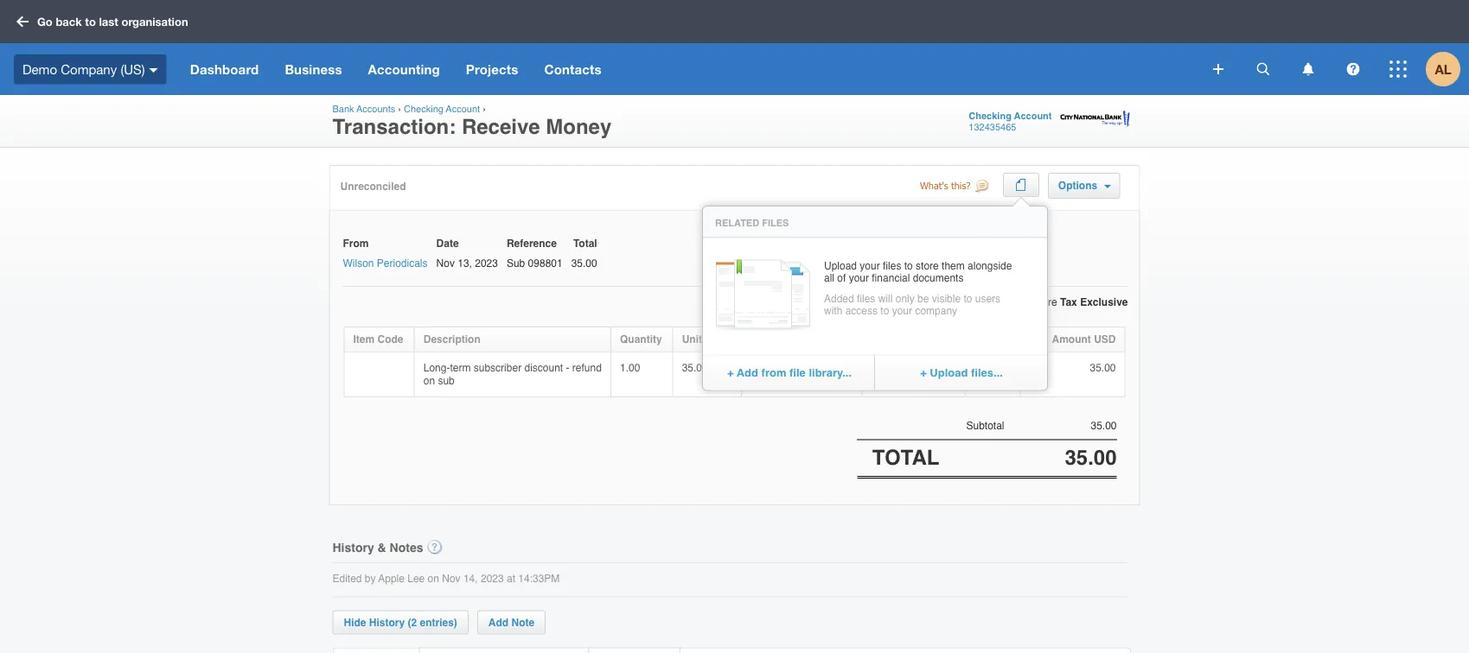 Task type: locate. For each thing, give the bounding box(es) containing it.
svg image inside demo company (us) popup button
[[149, 68, 158, 72]]

files
[[883, 260, 901, 272], [857, 293, 876, 305]]

amounts
[[999, 296, 1039, 308]]

nov inside from wilson periodicals date nov 13, 2023 reference sub 098801
[[436, 258, 455, 270]]

1 vertical spatial on
[[424, 375, 435, 387]]

1 vertical spatial &
[[378, 541, 386, 555]]

apple
[[378, 573, 405, 585]]

added
[[824, 293, 854, 305]]

history up edited
[[333, 541, 374, 555]]

go back to last organisation
[[37, 15, 188, 28]]

navigation
[[177, 43, 1201, 95]]

from
[[761, 367, 786, 380]]

sub
[[507, 258, 525, 270]]

add inside + add from file library... button
[[737, 367, 758, 380]]

1.00
[[620, 362, 640, 374]]

1 vertical spatial tax
[[871, 362, 887, 374]]

tax right are
[[1060, 296, 1077, 308]]

files left the will
[[857, 293, 876, 305]]

on right lee
[[428, 573, 439, 585]]

periodicals
[[377, 258, 428, 270]]

banner containing dashboard
[[0, 0, 1469, 95]]

checking down accounting
[[404, 104, 444, 115]]

amounts are tax exclusive
[[999, 296, 1128, 308]]

accounting button
[[355, 43, 453, 95]]

svg image
[[16, 16, 29, 27], [1390, 61, 1407, 78], [1303, 63, 1314, 76], [1347, 63, 1360, 76]]

& for history
[[378, 541, 386, 555]]

add
[[737, 367, 758, 380], [488, 618, 509, 630]]

what's this? link
[[920, 180, 991, 195]]

history left (2
[[369, 618, 405, 630]]

098801
[[528, 258, 563, 270]]

0 horizontal spatial checking
[[404, 104, 444, 115]]

1 + from the left
[[727, 367, 734, 380]]

file
[[790, 367, 806, 380]]

nov left 14,
[[442, 573, 461, 585]]

date
[[436, 237, 459, 249]]

› right accounts
[[398, 104, 401, 115]]

2023 right 13,
[[475, 258, 498, 270]]

long-term subscriber discount - refund on sub
[[424, 362, 602, 387]]

0 vertical spatial add
[[737, 367, 758, 380]]

& for dues
[[778, 362, 785, 374]]

demo company (us) button
[[0, 43, 177, 95]]

0 horizontal spatial +
[[727, 367, 734, 380]]

to left last
[[85, 15, 96, 28]]

tax
[[1060, 296, 1077, 308], [871, 362, 887, 374]]

upload up added
[[824, 260, 857, 272]]

unit
[[682, 334, 702, 346]]

discount
[[524, 362, 563, 374]]

1 horizontal spatial account
[[1014, 111, 1052, 122]]

to inside banner
[[85, 15, 96, 28]]

account inside 'bank accounts › checking account › transaction: receive money'
[[446, 104, 480, 115]]

1 vertical spatial nov
[[442, 573, 461, 585]]

on inside 'long-term subscriber discount - refund on sub'
[[424, 375, 435, 387]]

0 horizontal spatial svg image
[[149, 68, 158, 72]]

projects button
[[453, 43, 531, 95]]

hide
[[344, 618, 366, 630]]

of
[[837, 272, 846, 284]]

documents
[[913, 272, 964, 284]]

nov left 13,
[[436, 258, 455, 270]]

checking account 132435465
[[969, 111, 1052, 132]]

1 vertical spatial 2023
[[481, 573, 504, 585]]

upload left files... on the right bottom of page
[[930, 367, 968, 380]]

+ for + upload files...
[[920, 367, 927, 380]]

0 vertical spatial 2023
[[475, 258, 498, 270]]

checking account link
[[404, 104, 480, 115]]

0 vertical spatial upload
[[824, 260, 857, 272]]

0 horizontal spatial ›
[[398, 104, 401, 115]]

edited by apple lee on nov 14, 2023 at 14:33pm
[[333, 573, 560, 585]]

+
[[727, 367, 734, 380], [920, 367, 927, 380]]

navigation containing dashboard
[[177, 43, 1201, 95]]

+ left files... on the right bottom of page
[[920, 367, 927, 380]]

amount
[[1052, 334, 1091, 346]]

1 horizontal spatial &
[[778, 362, 785, 374]]

banner
[[0, 0, 1469, 95]]

are
[[1042, 296, 1057, 308]]

1 horizontal spatial checking
[[969, 111, 1012, 122]]

related files
[[715, 218, 789, 229]]

demo
[[22, 62, 57, 77]]

1 vertical spatial files
[[857, 293, 876, 305]]

0 vertical spatial on
[[890, 362, 902, 374]]

2023
[[475, 258, 498, 270], [481, 573, 504, 585]]

svg image
[[1257, 63, 1270, 76], [1213, 64, 1224, 74], [149, 68, 158, 72]]

files up the will
[[883, 260, 901, 272]]

& left notes
[[378, 541, 386, 555]]

0 vertical spatial files
[[883, 260, 901, 272]]

to left store
[[904, 260, 913, 272]]

2023 left at
[[481, 573, 504, 585]]

accounts
[[357, 104, 395, 115]]

(2
[[408, 618, 417, 630]]

with
[[824, 305, 843, 317]]

0 horizontal spatial files
[[857, 293, 876, 305]]

go
[[37, 15, 53, 28]]

0 horizontal spatial add
[[488, 618, 509, 630]]

on left purchases
[[890, 362, 902, 374]]

+ left dues
[[727, 367, 734, 380]]

accounting
[[368, 61, 440, 77]]

sub
[[438, 375, 455, 387]]

0 horizontal spatial &
[[378, 541, 386, 555]]

0 horizontal spatial account
[[446, 104, 480, 115]]

business button
[[272, 43, 355, 95]]

lee
[[408, 573, 425, 585]]

dashboard
[[190, 61, 259, 77]]

only
[[896, 293, 915, 305]]

add left from
[[737, 367, 758, 380]]

0 horizontal spatial tax
[[871, 362, 887, 374]]

& left file
[[778, 362, 785, 374]]

1 horizontal spatial upload
[[930, 367, 968, 380]]

1 horizontal spatial files
[[883, 260, 901, 272]]

tax right library...
[[871, 362, 887, 374]]

1 vertical spatial upload
[[930, 367, 968, 380]]

tax on purchases
[[871, 362, 954, 374]]

2 vertical spatial on
[[428, 573, 439, 585]]

2023 inside from wilson periodicals date nov 13, 2023 reference sub 098801
[[475, 258, 498, 270]]

reference
[[507, 237, 557, 249]]

2 + from the left
[[920, 367, 927, 380]]

1 horizontal spatial add
[[737, 367, 758, 380]]

0 vertical spatial nov
[[436, 258, 455, 270]]

hide history (2 entries)
[[344, 618, 457, 630]]

checking up this? at the top
[[969, 111, 1012, 122]]

your
[[860, 260, 880, 272], [849, 272, 869, 284], [892, 305, 912, 317]]

last
[[99, 15, 118, 28]]

checking inside 'bank accounts › checking account › transaction: receive money'
[[404, 104, 444, 115]]

to right access
[[881, 305, 889, 317]]

› down projects
[[483, 104, 486, 115]]

1 vertical spatial history
[[369, 618, 405, 630]]

exclusive
[[1080, 296, 1128, 308]]

1 vertical spatial add
[[488, 618, 509, 630]]

0 horizontal spatial upload
[[824, 260, 857, 272]]

dues & subscriptions
[[750, 362, 850, 374]]

+ add from file library...
[[727, 367, 852, 380]]

1 horizontal spatial +
[[920, 367, 927, 380]]

upload
[[824, 260, 857, 272], [930, 367, 968, 380]]

1 horizontal spatial ›
[[483, 104, 486, 115]]

back
[[56, 15, 82, 28]]

on down long-
[[424, 375, 435, 387]]

0 vertical spatial &
[[778, 362, 785, 374]]

add left note
[[488, 618, 509, 630]]

account inside checking account 132435465
[[1014, 111, 1052, 122]]

be
[[918, 293, 929, 305]]

1 horizontal spatial tax
[[1060, 296, 1077, 308]]

35.00
[[571, 258, 597, 270], [682, 362, 708, 374], [1090, 362, 1116, 374], [1091, 420, 1117, 432], [1065, 446, 1117, 470]]

checking
[[404, 104, 444, 115], [969, 111, 1012, 122]]

to left users
[[964, 293, 972, 305]]



Task type: describe. For each thing, give the bounding box(es) containing it.
description
[[424, 334, 481, 346]]

2 › from the left
[[483, 104, 486, 115]]

item code
[[353, 334, 403, 346]]

dues
[[750, 362, 775, 374]]

add note link
[[477, 611, 546, 635]]

1 horizontal spatial svg image
[[1213, 64, 1224, 74]]

go back to last organisation link
[[10, 6, 199, 37]]

total
[[573, 237, 597, 249]]

note
[[512, 618, 535, 630]]

subtotal
[[966, 420, 1004, 432]]

subscriptions
[[787, 362, 850, 374]]

library...
[[809, 367, 852, 380]]

from wilson periodicals date nov 13, 2023 reference sub 098801
[[343, 237, 563, 270]]

history & notes
[[333, 541, 423, 555]]

will
[[878, 293, 893, 305]]

+ for + add from file library...
[[727, 367, 734, 380]]

company
[[915, 305, 957, 317]]

receive
[[462, 115, 540, 138]]

code
[[377, 334, 403, 346]]

price
[[705, 334, 730, 346]]

files
[[762, 218, 789, 229]]

company
[[61, 62, 117, 77]]

wilson periodicals link
[[343, 257, 428, 271]]

edited
[[333, 573, 362, 585]]

total
[[872, 446, 940, 470]]

hide history (2 entries) link
[[333, 611, 469, 635]]

upload inside upload your files to store them alongside all of your financial documents added files will only be visible to users with access to your company
[[824, 260, 857, 272]]

0 vertical spatial tax
[[1060, 296, 1077, 308]]

what's this?
[[920, 180, 971, 192]]

quantity
[[620, 334, 662, 346]]

+ add from file library... button
[[703, 366, 876, 380]]

files...
[[971, 367, 1003, 380]]

upload your files to store them alongside all of your financial documents added files will only be visible to users with access to your company
[[824, 260, 1012, 317]]

add inside add note link
[[488, 618, 509, 630]]

total 35.00
[[571, 237, 597, 270]]

money
[[546, 115, 612, 138]]

+ upload files... button
[[875, 366, 1048, 380]]

unreconciled
[[340, 180, 406, 192]]

alongside
[[968, 260, 1012, 272]]

+ upload files...
[[920, 367, 1003, 380]]

financial
[[872, 272, 910, 284]]

visible
[[932, 293, 961, 305]]

refund
[[572, 362, 602, 374]]

subscriber
[[474, 362, 522, 374]]

usd
[[1094, 334, 1116, 346]]

checking inside checking account 132435465
[[969, 111, 1012, 122]]

from
[[343, 237, 369, 249]]

1 › from the left
[[398, 104, 401, 115]]

transaction:
[[333, 115, 456, 138]]

wilson
[[343, 258, 374, 270]]

access
[[845, 305, 878, 317]]

al button
[[1426, 43, 1469, 95]]

all
[[824, 272, 835, 284]]

-
[[566, 362, 569, 374]]

purchases
[[905, 362, 954, 374]]

al
[[1435, 61, 1452, 77]]

business
[[285, 61, 342, 77]]

options
[[1058, 180, 1100, 192]]

svg image inside go back to last organisation link
[[16, 16, 29, 27]]

organisation
[[121, 15, 188, 28]]

projects
[[466, 61, 518, 77]]

bank accounts › checking account › transaction: receive money
[[333, 104, 612, 138]]

demo company (us)
[[22, 62, 145, 77]]

dashboard link
[[177, 43, 272, 95]]

at
[[507, 573, 515, 585]]

14:33pm
[[518, 573, 560, 585]]

item
[[353, 334, 375, 346]]

upload inside + upload files... button
[[930, 367, 968, 380]]

14,
[[463, 573, 478, 585]]

2 horizontal spatial svg image
[[1257, 63, 1270, 76]]

bank accounts link
[[333, 104, 395, 115]]

amount usd
[[1052, 334, 1116, 346]]

contacts
[[544, 61, 602, 77]]

132435465
[[969, 122, 1016, 132]]

store
[[916, 260, 939, 272]]

unit price
[[682, 334, 730, 346]]

contacts button
[[531, 43, 615, 95]]

0 vertical spatial history
[[333, 541, 374, 555]]

what's
[[920, 180, 948, 192]]

13,
[[458, 258, 472, 270]]

users
[[975, 293, 1001, 305]]

add note
[[488, 618, 535, 630]]



Task type: vqa. For each thing, say whether or not it's contained in the screenshot.


